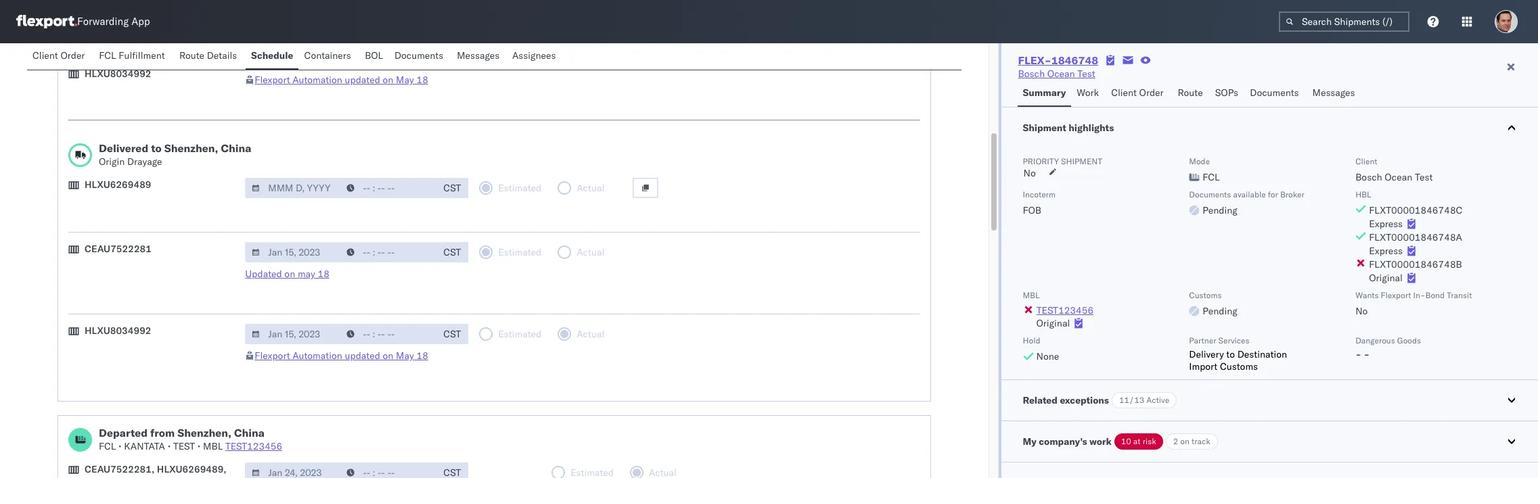 Task type: locate. For each thing, give the bounding box(es) containing it.
0 horizontal spatial test
[[1078, 68, 1095, 80]]

fcl
[[99, 49, 116, 62], [1203, 171, 1220, 183], [99, 441, 116, 453]]

1 horizontal spatial client
[[1111, 87, 1137, 99]]

18 for 1st -- : -- -- text field
[[416, 74, 428, 86]]

client order button right work
[[1106, 81, 1172, 107]]

1 horizontal spatial mbl
[[1023, 290, 1040, 300]]

last free day: november 4, 2022
[[68, 49, 214, 61]]

shenzhen, up the 'test'
[[177, 426, 231, 440]]

MMM D, YYYY text field
[[245, 48, 341, 68], [245, 242, 341, 263], [245, 324, 341, 344], [245, 463, 341, 478]]

route for route
[[1178, 87, 1203, 99]]

shipment
[[1023, 122, 1066, 134]]

0 horizontal spatial original
[[1036, 317, 1070, 330]]

to
[[151, 141, 162, 155], [1226, 348, 1235, 361]]

1 vertical spatial test123456
[[225, 441, 282, 453]]

• down departed
[[118, 441, 122, 453]]

0 vertical spatial fcl
[[99, 49, 116, 62]]

1 mmm d, yyyy text field from the top
[[245, 48, 341, 68]]

bosch up the 'hbl'
[[1356, 171, 1382, 183]]

-
[[1356, 348, 1361, 361], [1364, 348, 1370, 361]]

1 horizontal spatial no
[[1356, 305, 1368, 317]]

china inside delivered to shenzhen, china origin drayage
[[221, 141, 251, 155]]

customs up partner
[[1189, 290, 1222, 300]]

automation for hlxu8034992 -- : -- -- text field
[[293, 350, 342, 362]]

client order button
[[27, 43, 94, 70], [1106, 81, 1172, 107]]

4 cst from the top
[[443, 328, 461, 340]]

fcl down departed
[[99, 441, 116, 453]]

1 pending from the top
[[1203, 204, 1238, 217]]

flexport automation updated on may 18
[[255, 74, 428, 86], [255, 350, 428, 362]]

1 vertical spatial documents
[[1250, 87, 1299, 99]]

exceptions
[[1060, 395, 1109, 407]]

1 horizontal spatial bosch
[[1356, 171, 1382, 183]]

1 vertical spatial route
[[1178, 87, 1203, 99]]

flexport automation updated on may 18 for 1st -- : -- -- text field
[[255, 74, 428, 86]]

no down priority on the right top of page
[[1024, 167, 1036, 179]]

test
[[1078, 68, 1095, 80], [1415, 171, 1433, 183]]

from
[[150, 426, 175, 440]]

route left details in the left top of the page
[[179, 49, 204, 62]]

1 cst from the top
[[443, 52, 461, 64]]

documents button right bol
[[389, 43, 452, 70]]

client up the 'hbl'
[[1356, 156, 1377, 166]]

test up flxt00001846748c
[[1415, 171, 1433, 183]]

3 hlxu8034992 from the top
[[85, 477, 151, 478]]

kantata
[[124, 441, 165, 453]]

1 hlxu8034992 from the top
[[85, 68, 151, 80]]

0 horizontal spatial •
[[118, 441, 122, 453]]

1 vertical spatial flexport automation updated on may 18
[[255, 350, 428, 362]]

automation for 1st -- : -- -- text field
[[293, 74, 342, 86]]

no
[[1024, 167, 1036, 179], [1356, 305, 1368, 317]]

import
[[1189, 361, 1218, 373]]

at
[[1133, 436, 1141, 447]]

test123456 button up hold
[[1036, 305, 1094, 317]]

fcl inside "departed from shenzhen, china fcl • kantata • test • mbl test123456"
[[99, 441, 116, 453]]

flexport automation updated on may 18 button for hlxu8034992 -- : -- -- text field
[[255, 350, 428, 362]]

fcl right last
[[99, 49, 116, 62]]

0 vertical spatial test
[[1078, 68, 1095, 80]]

no down wants
[[1356, 305, 1368, 317]]

• left the 'test'
[[168, 441, 171, 453]]

incoterm
[[1023, 189, 1056, 200]]

order left route button
[[1139, 87, 1164, 99]]

client order down flexport. image
[[32, 49, 85, 62]]

china for delivered to shenzhen, china
[[221, 141, 251, 155]]

2 vertical spatial documents
[[1189, 189, 1231, 200]]

fcl fulfillment button
[[94, 43, 174, 70]]

to down services
[[1226, 348, 1235, 361]]

documents right the bol button
[[394, 49, 443, 62]]

0 vertical spatial automation
[[293, 74, 342, 86]]

0 vertical spatial hlxu8034992
[[85, 68, 151, 80]]

1 horizontal spatial route
[[1178, 87, 1203, 99]]

documents up shipment highlights button
[[1250, 87, 1299, 99]]

2 -- : -- -- text field from the top
[[340, 463, 436, 478]]

0 horizontal spatial ocean
[[1047, 68, 1075, 80]]

1 vertical spatial test
[[1415, 171, 1433, 183]]

2 horizontal spatial client
[[1356, 156, 1377, 166]]

1 express from the top
[[1369, 218, 1403, 230]]

flexport. image
[[16, 15, 77, 28]]

2 vertical spatial hlxu8034992
[[85, 477, 151, 478]]

order left free
[[60, 49, 85, 62]]

2 cst from the top
[[443, 182, 461, 194]]

0 horizontal spatial -
[[1356, 348, 1361, 361]]

1 vertical spatial client
[[1111, 87, 1137, 99]]

express
[[1369, 218, 1403, 230], [1369, 245, 1403, 257]]

ocean up flxt00001846748c
[[1385, 171, 1413, 183]]

3 mmm d, yyyy text field from the top
[[245, 324, 341, 344]]

0 horizontal spatial no
[[1024, 167, 1036, 179]]

3 -- : -- -- text field from the top
[[340, 324, 436, 344]]

1 horizontal spatial order
[[1139, 87, 1164, 99]]

ocean
[[1047, 68, 1075, 80], [1385, 171, 1413, 183]]

0 vertical spatial flexport
[[255, 74, 290, 86]]

1 vertical spatial no
[[1356, 305, 1368, 317]]

test123456 up hold
[[1037, 305, 1094, 317]]

2 automation from the top
[[293, 350, 342, 362]]

bosch inside client bosch ocean test incoterm fob
[[1356, 171, 1382, 183]]

flexport for 1st -- : -- -- text field
[[255, 74, 290, 86]]

0 vertical spatial documents
[[394, 49, 443, 62]]

0 vertical spatial 18
[[416, 74, 428, 86]]

1 flexport automation updated on may 18 button from the top
[[255, 74, 428, 86]]

broker
[[1280, 189, 1305, 200]]

flxt00001846748a
[[1369, 231, 1462, 244]]

1 vertical spatial messages
[[1312, 87, 1355, 99]]

route details
[[179, 49, 237, 62]]

• right the 'test'
[[197, 441, 201, 453]]

client inside client bosch ocean test incoterm fob
[[1356, 156, 1377, 166]]

ceau7522281, hlxu6269489, hlxu8034992
[[85, 464, 226, 478]]

1 updated from the top
[[345, 74, 380, 86]]

mmm d, yyyy text field for 1st -- : -- -- text field
[[245, 48, 341, 68]]

1 horizontal spatial to
[[1226, 348, 1235, 361]]

2 vertical spatial -- : -- -- text field
[[340, 324, 436, 344]]

-- : -- -- text field
[[340, 48, 436, 68], [340, 178, 436, 198], [340, 324, 436, 344]]

1 vertical spatial bosch
[[1356, 171, 1382, 183]]

1 horizontal spatial messages button
[[1307, 81, 1362, 107]]

flexport inside wants flexport in-bond transit no
[[1381, 290, 1411, 300]]

test123456 button up hlxu6269489,
[[225, 441, 282, 453]]

flexport
[[255, 74, 290, 86], [1381, 290, 1411, 300], [255, 350, 290, 362]]

0 vertical spatial order
[[60, 49, 85, 62]]

original up wants
[[1369, 272, 1403, 284]]

0 horizontal spatial messages
[[457, 49, 500, 62]]

1 vertical spatial original
[[1036, 317, 1070, 330]]

route
[[179, 49, 204, 62], [1178, 87, 1203, 99]]

0 horizontal spatial client order button
[[27, 43, 94, 70]]

1 may from the top
[[396, 74, 414, 86]]

flex-1846748
[[1018, 53, 1098, 67]]

-- : -- -- text field
[[340, 242, 436, 263], [340, 463, 436, 478]]

test123456
[[1037, 305, 1094, 317], [225, 441, 282, 453]]

0 horizontal spatial client order
[[32, 49, 85, 62]]

1 horizontal spatial test123456
[[1037, 305, 1094, 317]]

MMM D, YYYY text field
[[245, 178, 341, 198]]

1 vertical spatial ocean
[[1385, 171, 1413, 183]]

1 vertical spatial hlxu8034992
[[85, 325, 151, 337]]

client order right work button
[[1111, 87, 1164, 99]]

messages
[[457, 49, 500, 62], [1312, 87, 1355, 99]]

0 horizontal spatial messages button
[[452, 43, 507, 70]]

delivery
[[1189, 348, 1224, 361]]

0 horizontal spatial route
[[179, 49, 204, 62]]

1 horizontal spatial documents button
[[1245, 81, 1307, 107]]

shenzhen, for to
[[164, 141, 218, 155]]

0 vertical spatial bosch
[[1018, 68, 1045, 80]]

client order
[[32, 49, 85, 62], [1111, 87, 1164, 99]]

ceau7522281,
[[85, 464, 154, 476]]

0 vertical spatial pending
[[1203, 204, 1238, 217]]

hlxu6269489
[[85, 179, 151, 191]]

0 vertical spatial messages button
[[452, 43, 507, 70]]

mbl up hold
[[1023, 290, 1040, 300]]

forwarding
[[77, 15, 129, 28]]

route left sops
[[1178, 87, 1203, 99]]

express up flxt00001846748b
[[1369, 245, 1403, 257]]

route inside button
[[1178, 87, 1203, 99]]

express up flxt00001846748a
[[1369, 218, 1403, 230]]

documents for the right documents "button"
[[1250, 87, 1299, 99]]

assignees button
[[507, 43, 564, 70]]

no inside wants flexport in-bond transit no
[[1356, 305, 1368, 317]]

shenzhen, inside delivered to shenzhen, china origin drayage
[[164, 141, 218, 155]]

cst for hlxu8034992
[[443, 328, 461, 340]]

flexport automation updated on may 18 button
[[255, 74, 428, 86], [255, 350, 428, 362]]

fcl for fcl fulfillment
[[99, 49, 116, 62]]

pending up services
[[1203, 305, 1238, 317]]

2 may from the top
[[396, 350, 414, 362]]

1 horizontal spatial test
[[1415, 171, 1433, 183]]

client bosch ocean test incoterm fob
[[1023, 156, 1433, 217]]

fcl for fcl
[[1203, 171, 1220, 183]]

2 mmm d, yyyy text field from the top
[[245, 242, 341, 263]]

0 vertical spatial flexport automation updated on may 18 button
[[255, 74, 428, 86]]

shenzhen,
[[164, 141, 218, 155], [177, 426, 231, 440]]

0 horizontal spatial bosch
[[1018, 68, 1045, 80]]

sops button
[[1210, 81, 1245, 107]]

1 horizontal spatial -
[[1364, 348, 1370, 361]]

bosch
[[1018, 68, 1045, 80], [1356, 171, 1382, 183]]

mbl
[[1023, 290, 1040, 300], [203, 441, 223, 453]]

mbl right the 'test'
[[203, 441, 223, 453]]

shenzhen, right delivered
[[164, 141, 218, 155]]

10
[[1121, 436, 1131, 447]]

0 horizontal spatial documents button
[[389, 43, 452, 70]]

cst
[[443, 52, 461, 64], [443, 182, 461, 194], [443, 246, 461, 258], [443, 328, 461, 340]]

1 vertical spatial automation
[[293, 350, 342, 362]]

3 cst from the top
[[443, 246, 461, 258]]

1 flexport automation updated on may 18 from the top
[[255, 74, 428, 86]]

updated
[[245, 268, 282, 280]]

customs inside the partner services delivery to destination import customs
[[1220, 361, 1258, 373]]

ocean down the flex-1846748 link
[[1047, 68, 1075, 80]]

bol button
[[359, 43, 389, 70]]

risk
[[1143, 436, 1156, 447]]

pending down documents available for broker
[[1203, 204, 1238, 217]]

may
[[396, 74, 414, 86], [396, 350, 414, 362]]

2 vertical spatial client
[[1356, 156, 1377, 166]]

test down 1846748
[[1078, 68, 1095, 80]]

client order button down flexport. image
[[27, 43, 94, 70]]

0 horizontal spatial to
[[151, 141, 162, 155]]

work
[[1077, 87, 1099, 99]]

0 vertical spatial messages
[[457, 49, 500, 62]]

0 vertical spatial route
[[179, 49, 204, 62]]

fcl inside "button"
[[99, 49, 116, 62]]

company's
[[1039, 436, 1087, 448]]

1 horizontal spatial documents
[[1189, 189, 1231, 200]]

1 vertical spatial -- : -- -- text field
[[340, 463, 436, 478]]

2 horizontal spatial •
[[197, 441, 201, 453]]

to inside the partner services delivery to destination import customs
[[1226, 348, 1235, 361]]

mbl inside "departed from shenzhen, china fcl • kantata • test • mbl test123456"
[[203, 441, 223, 453]]

1 vertical spatial customs
[[1220, 361, 1258, 373]]

cst for ceau7522281
[[443, 246, 461, 258]]

1 vertical spatial order
[[1139, 87, 1164, 99]]

1 vertical spatial client order
[[1111, 87, 1164, 99]]

1 vertical spatial fcl
[[1203, 171, 1220, 183]]

2 pending from the top
[[1203, 305, 1238, 317]]

automation
[[293, 74, 342, 86], [293, 350, 342, 362]]

0 vertical spatial may
[[396, 74, 414, 86]]

1 horizontal spatial •
[[168, 441, 171, 453]]

0 horizontal spatial client
[[32, 49, 58, 62]]

bosch down the flex-
[[1018, 68, 1045, 80]]

0 vertical spatial no
[[1024, 167, 1036, 179]]

1 horizontal spatial test123456 button
[[1036, 305, 1094, 317]]

2
[[1173, 436, 1178, 447]]

0 vertical spatial china
[[221, 141, 251, 155]]

original up hold
[[1036, 317, 1070, 330]]

client right work button
[[1111, 87, 1137, 99]]

sops
[[1215, 87, 1238, 99]]

customs down services
[[1220, 361, 1258, 373]]

1 vertical spatial express
[[1369, 245, 1403, 257]]

1 vertical spatial china
[[234, 426, 265, 440]]

forwarding app link
[[16, 15, 150, 28]]

1 vertical spatial flexport automation updated on may 18 button
[[255, 350, 428, 362]]

1 vertical spatial -- : -- -- text field
[[340, 178, 436, 198]]

hlxu8034992
[[85, 68, 151, 80], [85, 325, 151, 337], [85, 477, 151, 478]]

2 updated from the top
[[345, 350, 380, 362]]

1846748
[[1051, 53, 1098, 67]]

documents button up shipment highlights button
[[1245, 81, 1307, 107]]

china for departed from shenzhen, china
[[234, 426, 265, 440]]

0 vertical spatial client
[[32, 49, 58, 62]]

•
[[118, 441, 122, 453], [168, 441, 171, 453], [197, 441, 201, 453]]

1 vertical spatial to
[[1226, 348, 1235, 361]]

4 mmm d, yyyy text field from the top
[[245, 463, 341, 478]]

1 horizontal spatial original
[[1369, 272, 1403, 284]]

1 vertical spatial documents button
[[1245, 81, 1307, 107]]

customs
[[1189, 290, 1222, 300], [1220, 361, 1258, 373]]

2 express from the top
[[1369, 245, 1403, 257]]

18
[[416, 74, 428, 86], [318, 268, 330, 280], [416, 350, 428, 362]]

transit
[[1447, 290, 1472, 300]]

shenzhen, inside "departed from shenzhen, china fcl • kantata • test • mbl test123456"
[[177, 426, 231, 440]]

to up drayage
[[151, 141, 162, 155]]

1 horizontal spatial client order
[[1111, 87, 1164, 99]]

messages button
[[452, 43, 507, 70], [1307, 81, 1362, 107]]

1 automation from the top
[[293, 74, 342, 86]]

client
[[32, 49, 58, 62], [1111, 87, 1137, 99], [1356, 156, 1377, 166]]

details
[[207, 49, 237, 62]]

test123456 up hlxu6269489,
[[225, 441, 282, 453]]

1 vertical spatial client order button
[[1106, 81, 1172, 107]]

1 vertical spatial flexport
[[1381, 290, 1411, 300]]

pending
[[1203, 204, 1238, 217], [1203, 305, 1238, 317]]

0 vertical spatial shenzhen,
[[164, 141, 218, 155]]

china inside "departed from shenzhen, china fcl • kantata • test • mbl test123456"
[[234, 426, 265, 440]]

documents down mode on the top
[[1189, 189, 1231, 200]]

shipment highlights
[[1023, 122, 1114, 134]]

2 horizontal spatial documents
[[1250, 87, 1299, 99]]

route inside button
[[179, 49, 204, 62]]

original
[[1369, 272, 1403, 284], [1036, 317, 1070, 330]]

1 vertical spatial may
[[396, 350, 414, 362]]

1 vertical spatial messages button
[[1307, 81, 1362, 107]]

test123456 button
[[1036, 305, 1094, 317], [225, 441, 282, 453]]

fcl down mode on the top
[[1203, 171, 1220, 183]]

11/13 active
[[1119, 395, 1169, 405]]

available
[[1233, 189, 1266, 200]]

1 vertical spatial shenzhen,
[[177, 426, 231, 440]]

for
[[1268, 189, 1278, 200]]

0 vertical spatial updated
[[345, 74, 380, 86]]

3 • from the left
[[197, 441, 201, 453]]

2 vertical spatial fcl
[[99, 441, 116, 453]]

0 vertical spatial test123456 button
[[1036, 305, 1094, 317]]

dangerous goods - -
[[1356, 336, 1421, 361]]

2 -- : -- -- text field from the top
[[340, 178, 436, 198]]

2 flexport automation updated on may 18 button from the top
[[255, 350, 428, 362]]

2 flexport automation updated on may 18 from the top
[[255, 350, 428, 362]]

1 vertical spatial pending
[[1203, 305, 1238, 317]]

on
[[383, 74, 393, 86], [284, 268, 295, 280], [383, 350, 393, 362], [1180, 436, 1190, 447]]

client left last
[[32, 49, 58, 62]]



Task type: describe. For each thing, give the bounding box(es) containing it.
free
[[89, 49, 108, 61]]

-- : -- -- text field for hlxu6269489
[[340, 178, 436, 198]]

documents for topmost documents "button"
[[394, 49, 443, 62]]

2 - from the left
[[1364, 348, 1370, 361]]

goods
[[1397, 336, 1421, 346]]

shipment highlights button
[[1001, 108, 1538, 148]]

pending for customs
[[1203, 305, 1238, 317]]

ocean inside client bosch ocean test incoterm fob
[[1385, 171, 1413, 183]]

ceau7522281
[[85, 243, 152, 255]]

wants
[[1356, 290, 1379, 300]]

test inside client bosch ocean test incoterm fob
[[1415, 171, 1433, 183]]

1 -- : -- -- text field from the top
[[340, 48, 436, 68]]

delivered
[[99, 141, 148, 155]]

0 vertical spatial ocean
[[1047, 68, 1075, 80]]

services
[[1218, 336, 1250, 346]]

10 at risk
[[1121, 436, 1156, 447]]

Search Shipments (/) text field
[[1279, 12, 1410, 32]]

mmm d, yyyy text field for second -- : -- -- text box from the top
[[245, 463, 341, 478]]

flexport automation updated on may 18 button for 1st -- : -- -- text field
[[255, 74, 428, 86]]

last
[[68, 49, 87, 61]]

4,
[[179, 49, 188, 61]]

priority
[[1023, 156, 1059, 166]]

flxt00001846748c
[[1369, 204, 1463, 217]]

mmm d, yyyy text field for hlxu8034992 -- : -- -- text field
[[245, 324, 341, 344]]

bosch inside bosch ocean test link
[[1018, 68, 1045, 80]]

flxt00001846748b
[[1369, 258, 1462, 271]]

may
[[298, 268, 315, 280]]

0 vertical spatial original
[[1369, 272, 1403, 284]]

flexport for hlxu8034992 -- : -- -- text field
[[255, 350, 290, 362]]

assignees
[[512, 49, 556, 62]]

drayage
[[127, 156, 162, 168]]

track
[[1192, 436, 1210, 447]]

origin
[[99, 156, 125, 168]]

1 - from the left
[[1356, 348, 1361, 361]]

0 horizontal spatial order
[[60, 49, 85, 62]]

mode
[[1189, 156, 1210, 166]]

delivered to shenzhen, china origin drayage
[[99, 141, 251, 168]]

route button
[[1172, 81, 1210, 107]]

hlxu8034992 inside ceau7522281, hlxu6269489, hlxu8034992
[[85, 477, 151, 478]]

related
[[1023, 395, 1058, 407]]

my company's work
[[1023, 436, 1112, 448]]

0 vertical spatial documents button
[[389, 43, 452, 70]]

1 vertical spatial test123456 button
[[225, 441, 282, 453]]

bond
[[1425, 290, 1445, 300]]

in-
[[1413, 290, 1425, 300]]

hlxu6269489,
[[157, 464, 226, 476]]

11/13
[[1119, 395, 1144, 405]]

flex-1846748 link
[[1018, 53, 1098, 67]]

-- : -- -- text field for hlxu8034992
[[340, 324, 436, 344]]

2 • from the left
[[168, 441, 171, 453]]

schedule
[[251, 49, 293, 62]]

updated for mmm d, yyyy text field for 1st -- : -- -- text field
[[345, 74, 380, 86]]

departed from shenzhen, china fcl • kantata • test • mbl test123456
[[99, 426, 282, 453]]

0 vertical spatial client order
[[32, 49, 85, 62]]

pending for documents available for broker
[[1203, 204, 1238, 217]]

1 horizontal spatial messages
[[1312, 87, 1355, 99]]

may for hlxu8034992 -- : -- -- text field
[[396, 350, 414, 362]]

documents available for broker
[[1189, 189, 1305, 200]]

2022
[[190, 49, 214, 61]]

november
[[133, 49, 176, 61]]

work button
[[1071, 81, 1106, 107]]

summary button
[[1017, 81, 1071, 107]]

1 vertical spatial 18
[[318, 268, 330, 280]]

0 vertical spatial customs
[[1189, 290, 1222, 300]]

updated on may 18 button
[[245, 268, 330, 280]]

priority shipment
[[1023, 156, 1102, 166]]

1 -- : -- -- text field from the top
[[340, 242, 436, 263]]

forwarding app
[[77, 15, 150, 28]]

dangerous
[[1356, 336, 1395, 346]]

mmm d, yyyy text field for second -- : -- -- text box from the bottom of the page
[[245, 242, 341, 263]]

my
[[1023, 436, 1037, 448]]

bosch ocean test
[[1018, 68, 1095, 80]]

1 horizontal spatial client order button
[[1106, 81, 1172, 107]]

work
[[1089, 436, 1112, 448]]

test
[[173, 441, 195, 453]]

schedule button
[[246, 43, 299, 70]]

fcl fulfillment
[[99, 49, 165, 62]]

fob
[[1023, 204, 1041, 217]]

app
[[131, 15, 150, 28]]

wants flexport in-bond transit no
[[1356, 290, 1472, 317]]

fulfillment
[[119, 49, 165, 62]]

route for route details
[[179, 49, 204, 62]]

none
[[1036, 351, 1059, 363]]

active
[[1147, 395, 1169, 405]]

partner
[[1189, 336, 1216, 346]]

highlights
[[1069, 122, 1114, 134]]

destination
[[1237, 348, 1287, 361]]

updated on may 18
[[245, 268, 330, 280]]

documents for documents available for broker
[[1189, 189, 1231, 200]]

day:
[[111, 49, 130, 61]]

updated for mmm d, yyyy text field for hlxu8034992 -- : -- -- text field
[[345, 350, 380, 362]]

bol
[[365, 49, 383, 62]]

flexport automation updated on may 18 for hlxu8034992 -- : -- -- text field
[[255, 350, 428, 362]]

containers
[[304, 49, 351, 62]]

summary
[[1023, 87, 1066, 99]]

2 hlxu8034992 from the top
[[85, 325, 151, 337]]

express for flxt00001846748a
[[1369, 245, 1403, 257]]

2 on track
[[1173, 436, 1210, 447]]

1 • from the left
[[118, 441, 122, 453]]

test inside bosch ocean test link
[[1078, 68, 1095, 80]]

test123456 inside "departed from shenzhen, china fcl • kantata • test • mbl test123456"
[[225, 441, 282, 453]]

0 vertical spatial test123456
[[1037, 305, 1094, 317]]

may for 1st -- : -- -- text field
[[396, 74, 414, 86]]

express for flxt00001846748c
[[1369, 218, 1403, 230]]

0 vertical spatial mbl
[[1023, 290, 1040, 300]]

departed
[[99, 426, 148, 440]]

shipment
[[1061, 156, 1102, 166]]

bosch ocean test link
[[1018, 67, 1095, 81]]

flex-
[[1018, 53, 1051, 67]]

partner services delivery to destination import customs
[[1189, 336, 1287, 373]]

to inside delivered to shenzhen, china origin drayage
[[151, 141, 162, 155]]

route details button
[[174, 43, 246, 70]]

shenzhen, for from
[[177, 426, 231, 440]]

cst for hlxu6269489
[[443, 182, 461, 194]]

0 vertical spatial client order button
[[27, 43, 94, 70]]

hold
[[1023, 336, 1040, 346]]

18 for hlxu8034992 -- : -- -- text field
[[416, 350, 428, 362]]

containers button
[[299, 43, 359, 70]]



Task type: vqa. For each thing, say whether or not it's contained in the screenshot.


